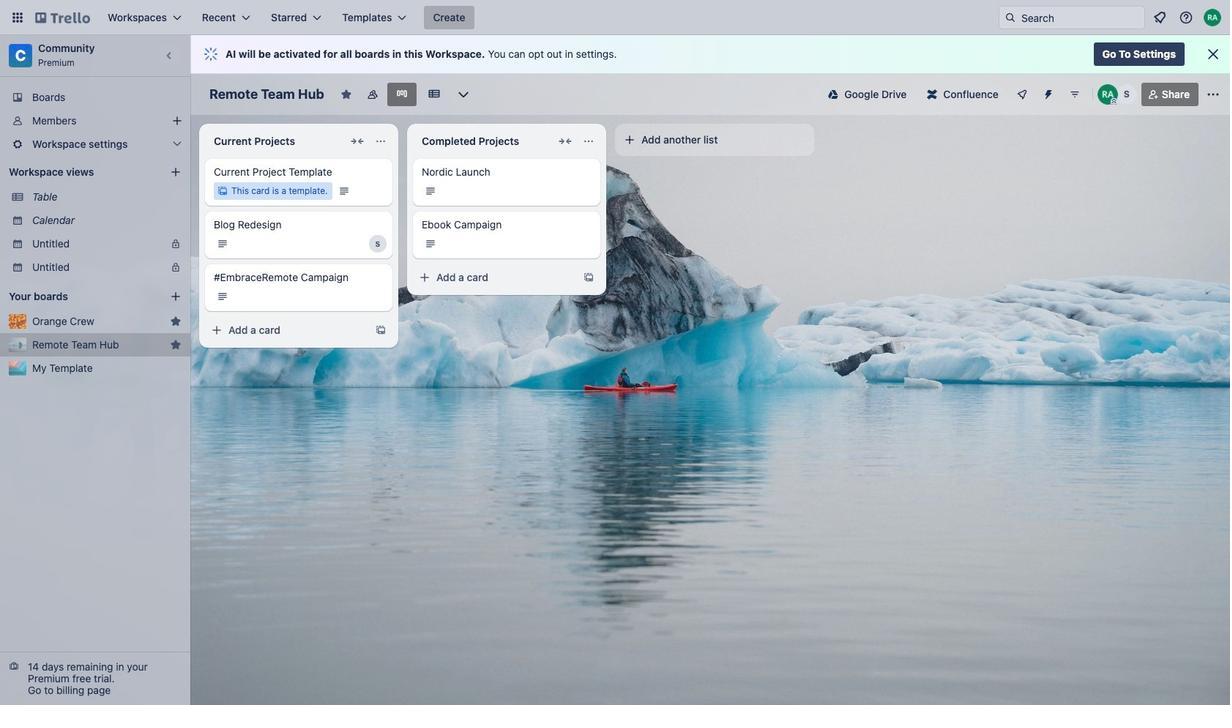 Task type: describe. For each thing, give the bounding box(es) containing it.
2 starred icon image from the top
[[170, 339, 182, 351]]

atlassian intelligence logo image
[[202, 45, 220, 63]]

sunnyupside33 (sunnyupside33) image
[[1117, 84, 1137, 105]]

0 notifications image
[[1151, 9, 1169, 26]]

your boards with 3 items element
[[9, 288, 148, 305]]

collapse list image
[[557, 133, 574, 150]]

power ups image
[[1016, 89, 1028, 100]]

star or unstar board image
[[340, 89, 352, 100]]

automation image
[[1037, 83, 1057, 103]]

create from template… image for collapse list icon
[[375, 324, 387, 336]]

open information menu image
[[1179, 10, 1194, 25]]



Task type: locate. For each thing, give the bounding box(es) containing it.
search image
[[1005, 12, 1016, 23]]

None text field
[[413, 130, 554, 153]]

table image
[[428, 88, 440, 100]]

1 starred icon image from the top
[[170, 316, 182, 327]]

collapse list image
[[349, 133, 366, 150]]

1 horizontal spatial create from template… image
[[583, 272, 595, 283]]

0 horizontal spatial create from template… image
[[375, 324, 387, 336]]

add board image
[[170, 291, 182, 302]]

ruby anderson (rubyanderson7) image
[[1204, 9, 1221, 26], [1097, 84, 1118, 105]]

0 vertical spatial ruby anderson (rubyanderson7) image
[[1204, 9, 1221, 26]]

this member is an admin of this board. image
[[1111, 98, 1117, 105]]

create from template… image
[[583, 272, 595, 283], [375, 324, 387, 336]]

0 vertical spatial starred icon image
[[170, 316, 182, 327]]

ruby anderson (rubyanderson7) image right automation image
[[1097, 84, 1118, 105]]

board image
[[396, 88, 408, 100]]

None text field
[[205, 130, 346, 153]]

create from template… image for collapse list image at the left of page
[[583, 272, 595, 283]]

workspace navigation collapse icon image
[[160, 45, 180, 66]]

create a view image
[[170, 166, 182, 178]]

Board name text field
[[202, 83, 331, 106]]

ruby anderson (rubyanderson7) image right open information menu icon
[[1204, 9, 1221, 26]]

Search field
[[1016, 7, 1145, 28]]

primary element
[[0, 0, 1230, 35]]

back to home image
[[35, 6, 90, 29]]

1 vertical spatial ruby anderson (rubyanderson7) image
[[1097, 84, 1118, 105]]

starred icon image
[[170, 316, 182, 327], [170, 339, 182, 351]]

1 vertical spatial create from template… image
[[375, 324, 387, 336]]

0 horizontal spatial ruby anderson (rubyanderson7) image
[[1097, 84, 1118, 105]]

1 horizontal spatial ruby anderson (rubyanderson7) image
[[1204, 9, 1221, 26]]

0 vertical spatial create from template… image
[[583, 272, 595, 283]]

sunnyupside33 (sunnyupside33) image
[[369, 235, 387, 253]]

ruby anderson (rubyanderson7) image inside primary element
[[1204, 9, 1221, 26]]

customize views image
[[456, 87, 471, 102]]

1 vertical spatial starred icon image
[[170, 339, 182, 351]]

show menu image
[[1206, 87, 1221, 102]]

workspace visible image
[[367, 89, 378, 100]]



Task type: vqa. For each thing, say whether or not it's contained in the screenshot.
left There is new activity on this board. Image
no



